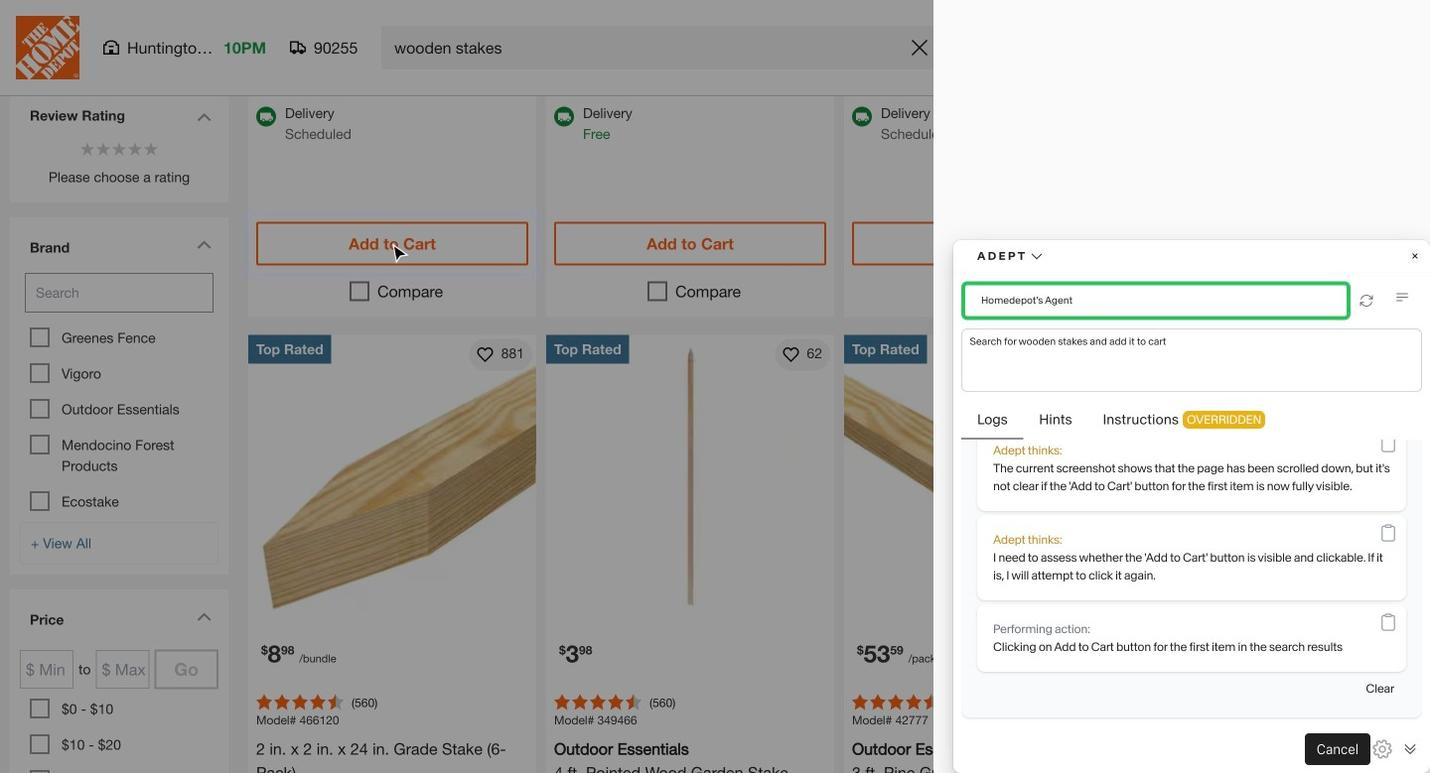 Task type: vqa. For each thing, say whether or not it's contained in the screenshot.
Thd Logo
no



Task type: describe. For each thing, give the bounding box(es) containing it.
3 ft. pine grade stake (50-pack) image
[[844, 335, 1132, 623]]

2 star image
[[95, 141, 111, 157]]

price-range-upperBound telephone field
[[96, 651, 149, 689]]

available for pickup image for available shipping icon
[[852, 57, 872, 77]]

lock channel 6.56 ft. pe coated spring wire and aluminum alloy channel for greenhouse, (40-pack) image
[[1142, 335, 1430, 623]]

5 star image
[[143, 141, 159, 157]]

4.5 stars image for the 4 ft. pointed wood garden stake image
[[554, 695, 642, 711]]

Search text field
[[25, 273, 214, 313]]

add to list image for 3 ft. pine grade stake (50-pack) "image" at right
[[1073, 347, 1089, 363]]

add to list image
[[783, 347, 799, 363]]

clear field icon image
[[912, 40, 928, 56]]

4 ft. pointed wood garden stake image
[[546, 335, 834, 623]]

the home depot logo image
[[16, 16, 79, 79]]

available for pickup image for 2nd available shipping image
[[554, 57, 574, 77]]

available for pickup image for second available shipping image from right
[[256, 57, 276, 77]]



Task type: locate. For each thing, give the bounding box(es) containing it.
1 4.5 stars image from the left
[[256, 695, 344, 711]]

1 horizontal spatial available shipping image
[[554, 107, 574, 127]]

available for pickup image
[[256, 57, 276, 77], [554, 57, 574, 77], [852, 57, 872, 77]]

1 available shipping image from the left
[[256, 107, 276, 127]]

1 available for pickup image from the left
[[256, 57, 276, 77]]

3 star image
[[111, 141, 127, 157]]

0 horizontal spatial available shipping image
[[256, 107, 276, 127]]

3 available for pickup image from the left
[[852, 57, 872, 77]]

2 available for pickup image from the left
[[554, 57, 574, 77]]

0 horizontal spatial 4.5 stars image
[[256, 695, 344, 711]]

price-range-lowerBound telephone field
[[20, 651, 73, 689]]

3 4.5 stars image from the left
[[852, 695, 940, 711]]

0 horizontal spatial available for pickup image
[[256, 57, 276, 77]]

1 horizontal spatial add to list image
[[1073, 347, 1089, 363]]

4.5 stars image for 2 in. x 2 in. x 24 in. grade stake (6-pack) image
[[256, 695, 344, 711]]

available shipping image
[[256, 107, 276, 127], [554, 107, 574, 127]]

4.5 stars image for 3 ft. pine grade stake (50-pack) "image" at right
[[852, 695, 940, 711]]

2 available shipping image from the left
[[554, 107, 574, 127]]

1 star image
[[79, 141, 95, 157]]

1 add to list image from the left
[[477, 347, 493, 363]]

add to list image
[[477, 347, 493, 363], [1073, 347, 1089, 363]]

1 horizontal spatial 4.5 stars image
[[554, 695, 642, 711]]

2 in. x 2 in. x 24 in. grade stake (6-pack) image
[[248, 335, 536, 623]]

0 horizontal spatial add to list image
[[477, 347, 493, 363]]

4.5 stars image
[[256, 695, 344, 711], [554, 695, 642, 711], [852, 695, 940, 711]]

2 4.5 stars image from the left
[[554, 695, 642, 711]]

add to list image for 2 in. x 2 in. x 24 in. grade stake (6-pack) image
[[477, 347, 493, 363]]

2 horizontal spatial 4.5 stars image
[[852, 695, 940, 711]]

4 star image
[[127, 141, 143, 157]]

2 add to list image from the left
[[1073, 347, 1089, 363]]

available shipping image
[[852, 107, 872, 127]]

2 horizontal spatial available for pickup image
[[852, 57, 872, 77]]

1 horizontal spatial available for pickup image
[[554, 57, 574, 77]]



